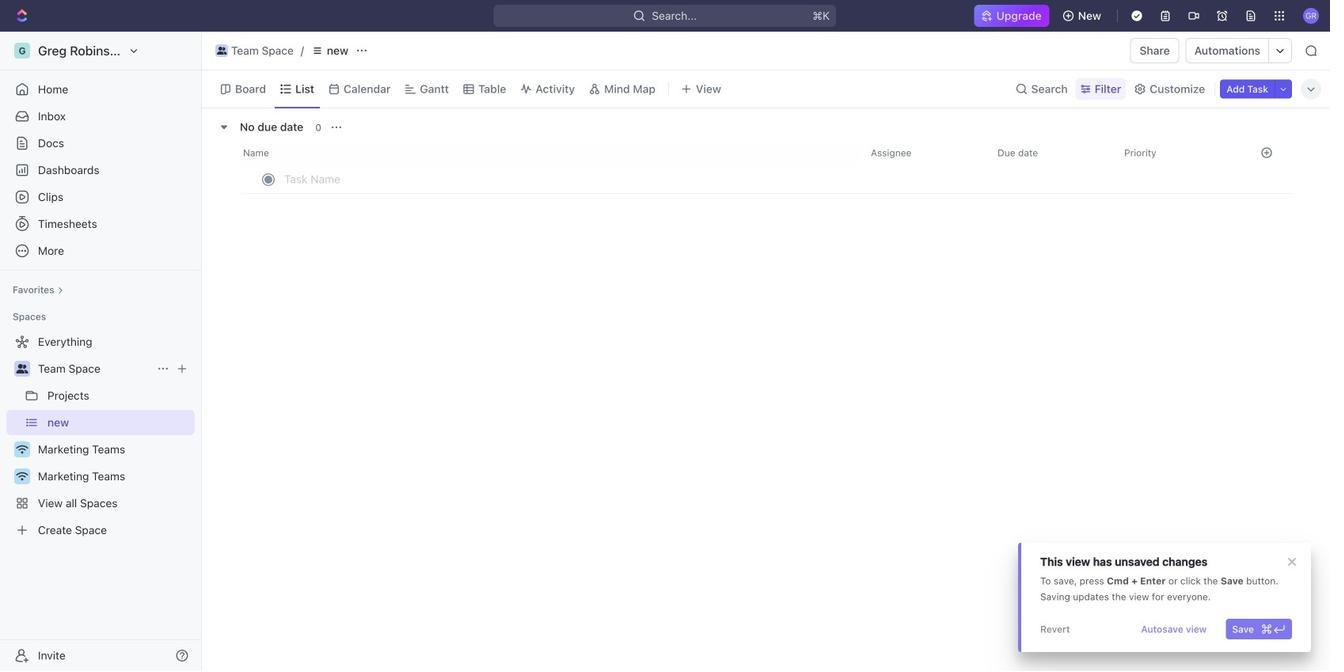 Task type: locate. For each thing, give the bounding box(es) containing it.
user group image inside sidebar navigation
[[16, 364, 28, 374]]

wifi image
[[16, 445, 28, 455], [16, 472, 28, 481]]

0 horizontal spatial user group image
[[16, 364, 28, 374]]

0 vertical spatial user group image
[[217, 47, 227, 55]]

tree
[[6, 329, 195, 543]]

greg robinson's workspace, , element
[[14, 43, 30, 59]]

Task Name text field
[[284, 166, 747, 192]]

user group image
[[217, 47, 227, 55], [16, 364, 28, 374]]

1 vertical spatial wifi image
[[16, 472, 28, 481]]

2 wifi image from the top
[[16, 472, 28, 481]]

1 vertical spatial user group image
[[16, 364, 28, 374]]

0 vertical spatial wifi image
[[16, 445, 28, 455]]

1 wifi image from the top
[[16, 445, 28, 455]]

1 horizontal spatial user group image
[[217, 47, 227, 55]]



Task type: describe. For each thing, give the bounding box(es) containing it.
tree inside sidebar navigation
[[6, 329, 195, 543]]

sidebar navigation
[[0, 32, 205, 672]]



Task type: vqa. For each thing, say whether or not it's contained in the screenshot.
Jacob Simon's Workspace, , "element"
no



